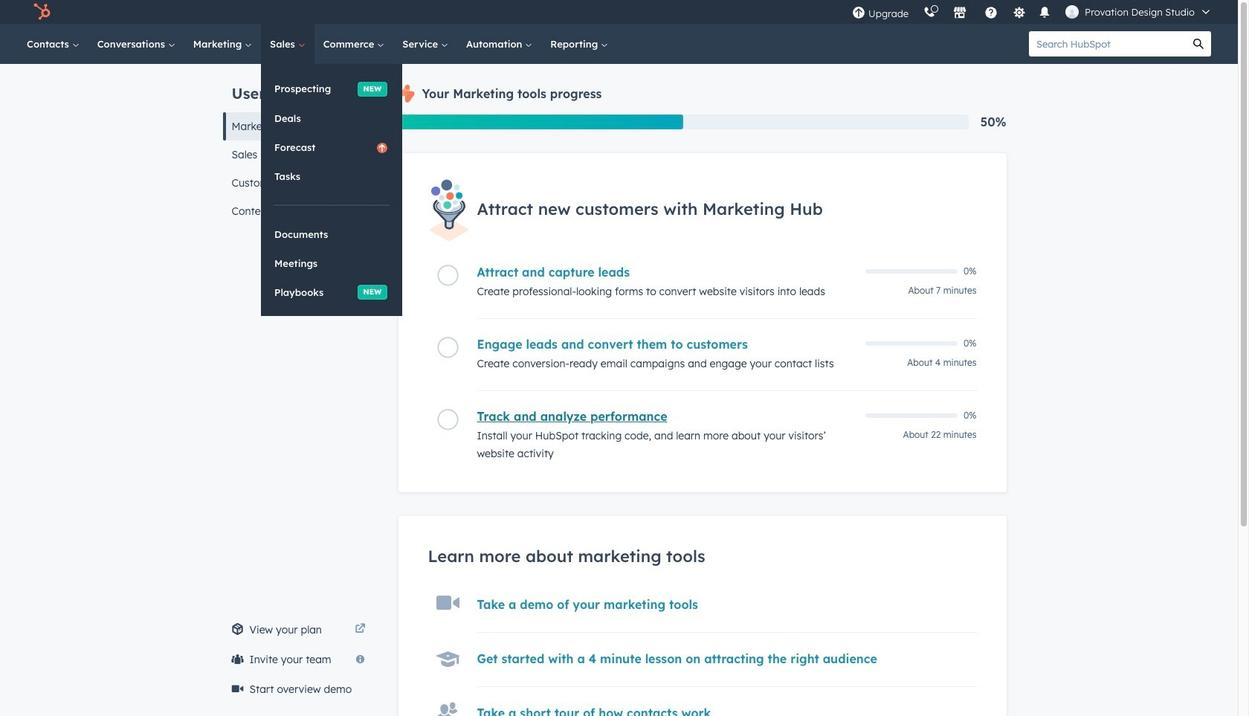 Task type: locate. For each thing, give the bounding box(es) containing it.
Search HubSpot search field
[[1030, 31, 1187, 57]]

menu
[[845, 0, 1221, 24]]

progress bar
[[398, 115, 684, 129]]

user guides element
[[223, 64, 375, 225]]

james peterson image
[[1066, 5, 1080, 19]]

link opens in a new window image
[[355, 621, 366, 639], [355, 624, 366, 635]]



Task type: describe. For each thing, give the bounding box(es) containing it.
1 link opens in a new window image from the top
[[355, 621, 366, 639]]

2 link opens in a new window image from the top
[[355, 624, 366, 635]]

sales menu
[[261, 64, 403, 316]]

marketplaces image
[[954, 7, 967, 20]]



Task type: vqa. For each thing, say whether or not it's contained in the screenshot.
the James Peterson 'image'
yes



